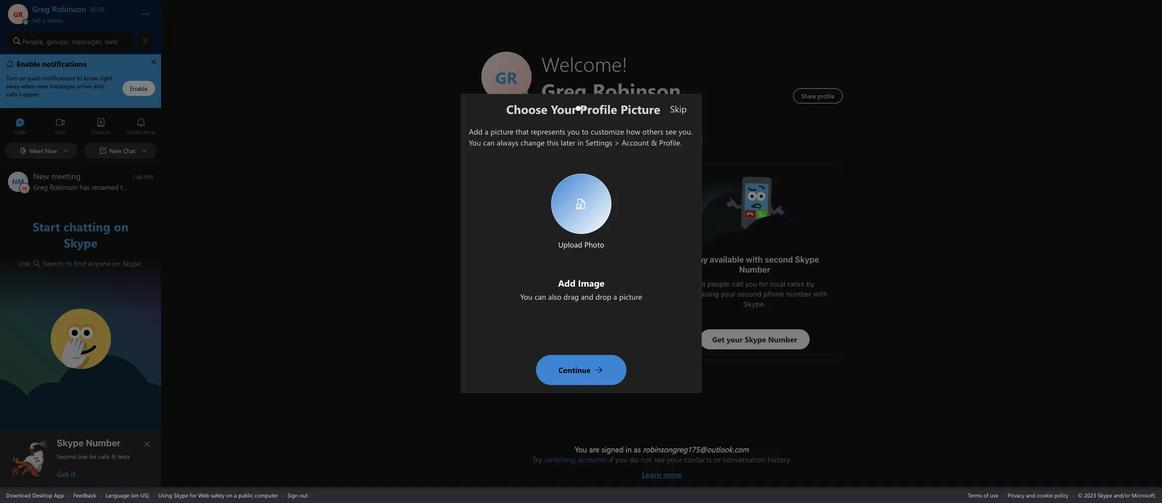 Task type: vqa. For each thing, say whether or not it's contained in the screenshot.
Stay
yes



Task type: locate. For each thing, give the bounding box(es) containing it.
set
[[32, 16, 41, 24]]

texts
[[118, 452, 130, 460]]

local
[[770, 280, 786, 288]]

1 vertical spatial second
[[737, 290, 762, 298]]

available
[[710, 255, 744, 264]]

your
[[721, 290, 736, 298], [667, 454, 682, 464]]

using
[[158, 491, 172, 499]]

0 horizontal spatial for
[[89, 452, 97, 460]]

in
[[626, 444, 632, 454]]

if inside share the invite with anyone even if they aren't on skype. no sign ups or downloads required.
[[615, 275, 619, 283]]

0 horizontal spatial skype
[[57, 438, 84, 448]]

1 vertical spatial skype.
[[530, 285, 552, 293]]

number up call
[[739, 265, 771, 274]]

1 vertical spatial for
[[89, 452, 97, 460]]

2 vertical spatial skype.
[[743, 300, 766, 308]]

or right "ups"
[[595, 285, 602, 293]]

language
[[105, 491, 129, 499]]

2 vertical spatial on
[[226, 491, 232, 499]]

number inside stay available with second skype number
[[739, 265, 771, 274]]

or right contacts
[[714, 454, 721, 464]]

0 vertical spatial anyone
[[88, 259, 111, 268]]

number
[[739, 265, 771, 274], [86, 438, 121, 448]]

call
[[732, 280, 743, 288]]

skype right the using in the bottom left of the page
[[174, 491, 188, 499]]

tab list
[[0, 113, 161, 141]]

skype up "second"
[[57, 438, 84, 448]]

sign
[[565, 285, 579, 293]]

0 vertical spatial number
[[739, 265, 771, 274]]

your inside let people call you for local rates by purchasing your second phone number with skype.
[[721, 290, 736, 298]]

1 vertical spatial you
[[615, 454, 628, 464]]

0 horizontal spatial if
[[609, 454, 613, 464]]

second
[[765, 255, 793, 264], [737, 290, 762, 298]]

for right line
[[89, 452, 97, 460]]

on right find
[[112, 259, 121, 268]]

1 horizontal spatial with
[[746, 255, 763, 264]]

1 horizontal spatial a
[[234, 491, 237, 499]]

sign out
[[287, 491, 308, 499]]

0 vertical spatial skype
[[795, 255, 819, 264]]

your down call
[[721, 290, 736, 298]]

0 vertical spatial your
[[721, 290, 736, 298]]

1 horizontal spatial or
[[714, 454, 721, 464]]

0 horizontal spatial number
[[86, 438, 121, 448]]

skype up by on the right bottom
[[795, 255, 819, 264]]

1 horizontal spatial second
[[765, 255, 793, 264]]

1 horizontal spatial if
[[615, 275, 619, 283]]

2 horizontal spatial skype.
[[743, 300, 766, 308]]

second line for calls & texts
[[57, 452, 130, 460]]

invite
[[536, 275, 554, 283]]

number up calls
[[86, 438, 121, 448]]

use
[[990, 491, 999, 499]]

skype
[[795, 255, 819, 264], [57, 438, 84, 448], [174, 491, 188, 499]]

1 horizontal spatial number
[[739, 265, 771, 274]]

skype number element
[[9, 438, 153, 479]]

cookie
[[1037, 491, 1053, 499]]

sign
[[287, 491, 298, 499]]

1 vertical spatial or
[[714, 454, 721, 464]]

you
[[745, 280, 757, 288], [615, 454, 628, 464]]

or inside share the invite with anyone even if they aren't on skype. no sign ups or downloads required.
[[595, 285, 602, 293]]

get
[[57, 469, 69, 479]]

1 vertical spatial with
[[556, 275, 570, 283]]

privacy and cookie policy
[[1008, 491, 1069, 499]]

0 vertical spatial a
[[42, 16, 45, 24]]

with inside share the invite with anyone even if they aren't on skype. no sign ups or downloads required.
[[556, 275, 570, 283]]

with down by on the right bottom
[[814, 290, 828, 298]]

0 horizontal spatial skype.
[[123, 259, 142, 268]]

try switching accounts if you do not see your contacts or conversation history. learn more
[[533, 454, 791, 479]]

you are signed in as
[[575, 444, 643, 454]]

calls
[[98, 452, 110, 460]]

if inside try switching accounts if you do not see your contacts or conversation history. learn more
[[609, 454, 613, 464]]

terms
[[968, 491, 982, 499]]

terms of use link
[[968, 491, 999, 499]]

to
[[66, 259, 72, 268]]

0 vertical spatial on
[[112, 259, 121, 268]]

for left local
[[759, 280, 768, 288]]

1 horizontal spatial your
[[721, 290, 736, 298]]

1 horizontal spatial skype.
[[530, 285, 552, 293]]

1 horizontal spatial on
[[226, 491, 232, 499]]

for for using skype for web safely on a public computer
[[190, 491, 197, 499]]

share the invite with anyone even if they aren't on skype. no sign ups or downloads required.
[[498, 275, 642, 303]]

0 horizontal spatial or
[[595, 285, 602, 293]]

computer
[[255, 491, 278, 499]]

0 vertical spatial for
[[759, 280, 768, 288]]

2 horizontal spatial skype
[[795, 255, 819, 264]]

0 horizontal spatial on
[[112, 259, 121, 268]]

you right call
[[745, 280, 757, 288]]

2 horizontal spatial on
[[520, 285, 528, 293]]

for inside "skype number" element
[[89, 452, 97, 460]]

learn more link
[[533, 464, 791, 479]]

0 horizontal spatial you
[[615, 454, 628, 464]]

a
[[42, 16, 45, 24], [234, 491, 237, 499]]

using skype for web safely on a public computer link
[[158, 491, 278, 499]]

if right accounts
[[609, 454, 613, 464]]

download desktop app
[[6, 491, 64, 499]]

privacy
[[1008, 491, 1025, 499]]

learn
[[642, 469, 661, 479]]

2 horizontal spatial with
[[814, 290, 828, 298]]

you left do
[[615, 454, 628, 464]]

do
[[630, 454, 639, 464]]

skype. inside let people call you for local rates by purchasing your second phone number with skype.
[[743, 300, 766, 308]]

skype inside stay available with second skype number
[[795, 255, 819, 264]]

safely
[[211, 491, 225, 499]]

(en-
[[131, 491, 141, 499]]

second up local
[[765, 255, 793, 264]]

1 vertical spatial if
[[609, 454, 613, 464]]

on right safely
[[226, 491, 232, 499]]

0 horizontal spatial your
[[667, 454, 682, 464]]

or inside try switching accounts if you do not see your contacts or conversation history. learn more
[[714, 454, 721, 464]]

anyone inside share the invite with anyone even if they aren't on skype. no sign ups or downloads required.
[[572, 275, 596, 283]]

second inside let people call you for local rates by purchasing your second phone number with skype.
[[737, 290, 762, 298]]

using skype for web safely on a public computer
[[158, 491, 278, 499]]

1 vertical spatial anyone
[[572, 275, 596, 283]]

1 horizontal spatial for
[[190, 491, 197, 499]]

2 horizontal spatial for
[[759, 280, 768, 288]]

1 vertical spatial skype
[[57, 438, 84, 448]]

of
[[984, 491, 989, 499]]

try
[[533, 454, 542, 464]]

1 vertical spatial your
[[667, 454, 682, 464]]

app
[[54, 491, 64, 499]]

people,
[[22, 36, 45, 46]]

hi
[[50, 309, 57, 319]]

on down the
[[520, 285, 528, 293]]

a left public
[[234, 491, 237, 499]]

your right the see
[[667, 454, 682, 464]]

search
[[43, 259, 64, 268]]

your inside try switching accounts if you do not see your contacts or conversation history. learn more
[[667, 454, 682, 464]]

1 horizontal spatial you
[[745, 280, 757, 288]]

0 vertical spatial second
[[765, 255, 793, 264]]

with
[[746, 255, 763, 264], [556, 275, 570, 283], [814, 290, 828, 298]]

anyone right find
[[88, 259, 111, 268]]

and
[[1026, 491, 1035, 499]]

2 vertical spatial for
[[190, 491, 197, 499]]

aren't
[[498, 285, 518, 293]]

second down call
[[737, 290, 762, 298]]

public
[[238, 491, 253, 499]]

1 vertical spatial on
[[520, 285, 528, 293]]

if
[[615, 275, 619, 283], [609, 454, 613, 464]]

share
[[502, 275, 522, 283]]

anyone
[[88, 259, 111, 268], [572, 275, 596, 283]]

1 horizontal spatial anyone
[[572, 275, 596, 283]]

2 vertical spatial with
[[814, 290, 828, 298]]

anyone up "ups"
[[572, 275, 596, 283]]

for
[[759, 280, 768, 288], [89, 452, 97, 460], [190, 491, 197, 499]]

0 vertical spatial with
[[746, 255, 763, 264]]

0 horizontal spatial with
[[556, 275, 570, 283]]

1 vertical spatial a
[[234, 491, 237, 499]]

a right set
[[42, 16, 45, 24]]

you inside try switching accounts if you do not see your contacts or conversation history. learn more
[[615, 454, 628, 464]]

set a status button
[[32, 14, 132, 24]]

0 horizontal spatial second
[[737, 290, 762, 298]]

0 vertical spatial if
[[615, 275, 619, 283]]

use
[[19, 259, 32, 268]]

a inside the set a status button
[[42, 16, 45, 24]]

find
[[74, 259, 86, 268]]

web
[[105, 36, 118, 46]]

with up no
[[556, 275, 570, 283]]

privacy and cookie policy link
[[1008, 491, 1069, 499]]

for left web
[[190, 491, 197, 499]]

on
[[112, 259, 121, 268], [520, 285, 528, 293], [226, 491, 232, 499]]

skype.
[[123, 259, 142, 268], [530, 285, 552, 293], [743, 300, 766, 308]]

they
[[621, 275, 636, 283]]

contacts
[[684, 454, 712, 464]]

0 vertical spatial you
[[745, 280, 757, 288]]

if up downloads
[[615, 275, 619, 283]]

with right available
[[746, 255, 763, 264]]

with inside stay available with second skype number
[[746, 255, 763, 264]]

0 horizontal spatial a
[[42, 16, 45, 24]]

1 horizontal spatial skype
[[174, 491, 188, 499]]

0 vertical spatial or
[[595, 285, 602, 293]]

out
[[300, 491, 308, 499]]



Task type: describe. For each thing, give the bounding box(es) containing it.
with inside let people call you for local rates by purchasing your second phone number with skype.
[[814, 290, 828, 298]]

as
[[634, 444, 641, 454]]

for inside let people call you for local rates by purchasing your second phone number with skype.
[[759, 280, 768, 288]]

1 vertical spatial number
[[86, 438, 121, 448]]

policy
[[1054, 491, 1069, 499]]

see
[[654, 454, 665, 464]]

status
[[47, 16, 63, 24]]

rates
[[788, 280, 805, 288]]

on inside share the invite with anyone even if they aren't on skype. no sign ups or downloads required.
[[520, 285, 528, 293]]

it
[[71, 469, 75, 479]]

get it
[[57, 469, 75, 479]]

terms of use
[[968, 491, 999, 499]]

conversation
[[723, 454, 765, 464]]

feedback
[[73, 491, 96, 499]]

second
[[57, 452, 76, 460]]

are
[[589, 444, 600, 454]]

purchasing
[[682, 290, 719, 298]]

switching accounts link
[[544, 454, 607, 464]]

mansurfer
[[539, 179, 575, 190]]

people
[[707, 280, 730, 288]]

let
[[695, 280, 706, 288]]

accounts
[[578, 454, 607, 464]]

0 horizontal spatial anyone
[[88, 259, 111, 268]]

let people call you for local rates by purchasing your second phone number with skype.
[[682, 280, 830, 308]]

people, groups, messages, web
[[22, 36, 118, 46]]

required.
[[554, 295, 584, 303]]

more
[[664, 469, 682, 479]]

sign out link
[[287, 491, 308, 499]]

second inside stay available with second skype number
[[765, 255, 793, 264]]

even
[[598, 275, 613, 283]]

skype. inside share the invite with anyone even if they aren't on skype. no sign ups or downloads required.
[[530, 285, 552, 293]]

search to find anyone on skype.
[[41, 259, 142, 268]]

you
[[575, 444, 587, 454]]

signed
[[602, 444, 624, 454]]

phone
[[764, 290, 784, 298]]

line
[[78, 452, 87, 460]]

switching
[[544, 454, 576, 464]]

downloads
[[604, 285, 640, 293]]

you inside let people call you for local rates by purchasing your second phone number with skype.
[[745, 280, 757, 288]]

stay available with second skype number
[[690, 255, 821, 274]]

the
[[523, 275, 534, 283]]

stay
[[690, 255, 708, 264]]

messages,
[[72, 36, 103, 46]]

language (en-us)
[[105, 491, 149, 499]]

download
[[6, 491, 31, 499]]

by
[[806, 280, 815, 288]]

desktop
[[32, 491, 52, 499]]

for for second line for calls & texts
[[89, 452, 97, 460]]

0 vertical spatial skype.
[[123, 259, 142, 268]]

skype number
[[57, 438, 121, 448]]

groups,
[[47, 36, 70, 46]]

number
[[786, 290, 812, 298]]

ups
[[581, 285, 593, 293]]

whosthis
[[725, 174, 756, 185]]

2 vertical spatial skype
[[174, 491, 188, 499]]

us)
[[141, 491, 149, 499]]

feedback link
[[73, 491, 96, 499]]

people, groups, messages, web button
[[8, 32, 133, 50]]

set a status
[[32, 16, 63, 24]]

history.
[[767, 454, 791, 464]]

web
[[198, 491, 209, 499]]

download desktop app link
[[6, 491, 64, 499]]

&
[[111, 452, 116, 460]]



